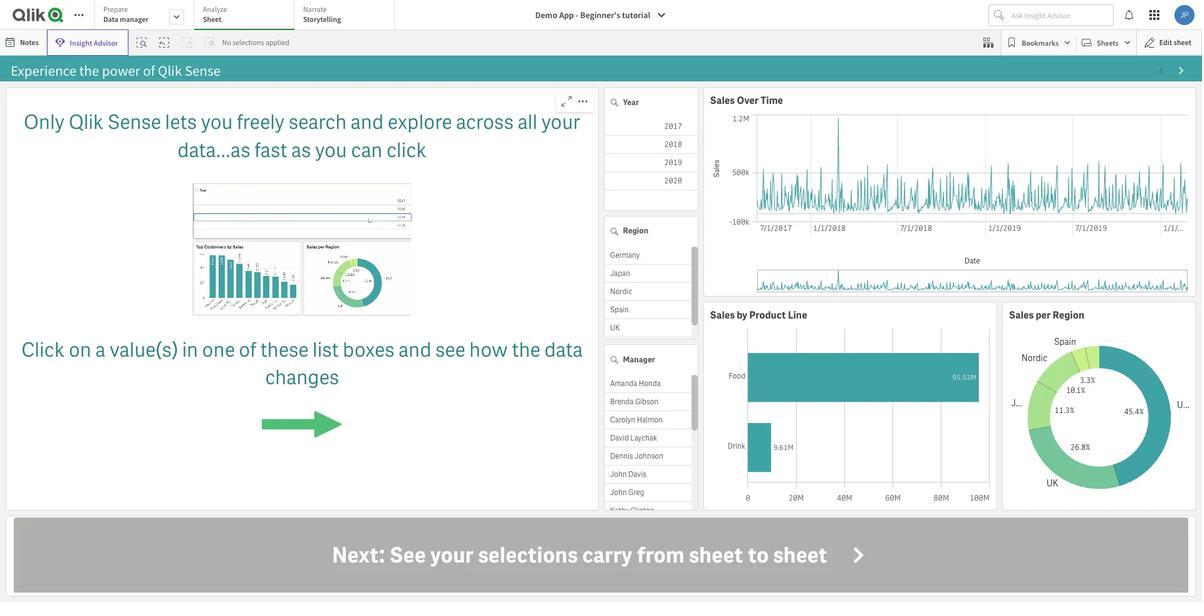 Task type: describe. For each thing, give the bounding box(es) containing it.
selections tool image
[[984, 38, 994, 48]]

across
[[456, 109, 514, 135]]

year
[[623, 97, 639, 108]]

john for john davis
[[610, 470, 627, 480]]

sales by product line application
[[703, 302, 997, 511]]

johnson
[[634, 452, 663, 462]]

sheet inside button
[[1174, 38, 1192, 47]]

carolyn halmon optional. 3 of 19 row
[[604, 412, 691, 430]]

amanda honda optional. 1 of 19 row
[[604, 375, 691, 393]]

tab list containing prepare
[[94, 0, 399, 31]]

spain optional. 4 of 7 row
[[604, 301, 691, 319]]

manager
[[623, 354, 655, 365]]

next:
[[332, 541, 385, 570]]

demo
[[535, 9, 557, 21]]

1 horizontal spatial sheet
[[773, 541, 828, 570]]

analyze sheet
[[203, 4, 227, 24]]

brenda gibson
[[610, 397, 658, 407]]

and inside 'only qlik sense lets you freely search and explore across all your data...as fast as you can click'
[[351, 109, 384, 135]]

notes
[[20, 38, 39, 47]]

davis
[[628, 470, 646, 480]]

kathy
[[610, 506, 629, 516]]

usa optional. 6 of 7 row
[[604, 337, 691, 356]]

amanda honda
[[610, 379, 660, 389]]

0 horizontal spatial sheet
[[689, 541, 743, 570]]

next sheet: product details image
[[1177, 66, 1187, 76]]

list
[[313, 337, 339, 363]]

Ask Insight Advisor text field
[[1009, 5, 1113, 25]]

sheet
[[203, 14, 222, 24]]

search
[[289, 109, 347, 135]]

insight advisor
[[70, 38, 118, 47]]

no selections applied
[[222, 38, 289, 47]]

prepare
[[103, 4, 128, 14]]

lets
[[165, 109, 197, 135]]

john greg
[[610, 488, 644, 498]]

boxes
[[343, 337, 395, 363]]

kathy clinton
[[610, 506, 654, 516]]

from
[[637, 541, 685, 570]]

next: see your selections carry from sheet to sheet
[[332, 541, 828, 570]]

-
[[576, 9, 579, 21]]

changes
[[265, 365, 339, 391]]

only qlik sense lets you freely search and explore across all your data...as fast as you can click
[[24, 109, 581, 163]]

2017
[[664, 122, 682, 132]]

sales per region
[[1009, 309, 1085, 322]]

beginner's
[[580, 9, 620, 21]]

all
[[518, 109, 537, 135]]

narrate storytelling
[[303, 4, 341, 24]]

manager
[[120, 14, 148, 24]]

laychak
[[630, 434, 657, 444]]

sales for sales per region
[[1009, 309, 1034, 322]]

2020 optional. 4 of 5 row
[[604, 172, 698, 190]]

bookmarks
[[1022, 38, 1059, 47]]

these
[[260, 337, 309, 363]]

david laychak optional. 4 of 19 row
[[604, 430, 691, 448]]

edit sheet
[[1159, 38, 1192, 47]]

john for john greg
[[610, 488, 627, 498]]

applied
[[266, 38, 289, 47]]

click
[[386, 137, 427, 163]]

uk optional. 5 of 7 row
[[604, 319, 691, 337]]

app
[[559, 9, 574, 21]]

nordic
[[610, 287, 632, 297]]

data
[[103, 14, 118, 24]]

sheets button
[[1079, 33, 1134, 53]]

insight
[[70, 38, 92, 47]]

japan
[[610, 268, 630, 278]]

japan optional. 2 of 7 row
[[604, 265, 691, 283]]

honda
[[639, 379, 660, 389]]

john davis
[[610, 470, 646, 480]]

your inside 'only qlik sense lets you freely search and explore across all your data...as fast as you can click'
[[541, 109, 581, 135]]

sales for sales over time
[[710, 94, 735, 107]]

click on a value(s) in one of these list boxes and see how the data changes
[[21, 337, 583, 391]]

qlik
[[69, 109, 104, 135]]

a
[[95, 337, 105, 363]]

dennis johnson optional. 5 of 19 row
[[604, 448, 691, 466]]

germany
[[610, 250, 640, 260]]

2020
[[664, 176, 682, 186]]

storytelling
[[303, 14, 341, 24]]

2018
[[664, 140, 682, 150]]

on
[[69, 337, 91, 363]]

fast
[[255, 137, 287, 163]]

over
[[737, 94, 759, 107]]

clinton
[[630, 506, 654, 516]]

and inside click on a value(s) in one of these list boxes and see how the data changes
[[399, 337, 431, 363]]

sales over time
[[710, 94, 783, 107]]

click
[[21, 337, 65, 363]]

kathy clinton optional. 8 of 19 row
[[604, 502, 691, 521]]



Task type: locate. For each thing, give the bounding box(es) containing it.
and
[[351, 109, 384, 135], [399, 337, 431, 363]]

1 john from the top
[[610, 470, 627, 480]]

region right per
[[1053, 309, 1085, 322]]

one
[[202, 337, 235, 363]]

you
[[201, 109, 233, 135], [315, 137, 347, 163]]

your right all
[[541, 109, 581, 135]]

region up germany
[[623, 226, 649, 236]]

your right see
[[430, 541, 474, 570]]

next: see your selections carry from sheet to sheet application
[[0, 0, 1202, 603], [6, 516, 1197, 597]]

sales per region application
[[1002, 302, 1197, 511]]

you up data...as
[[201, 109, 233, 135]]

sales over time application
[[703, 87, 1197, 297]]

sales for sales by product line
[[710, 309, 735, 322]]

sales left over at the top of the page
[[710, 94, 735, 107]]

sheet right to on the right of page
[[773, 541, 828, 570]]

brenda
[[610, 397, 633, 407]]

sales inside sales per region application
[[1009, 309, 1034, 322]]

sheet
[[1174, 38, 1192, 47], [689, 541, 743, 570], [773, 541, 828, 570]]

1 horizontal spatial your
[[541, 109, 581, 135]]

your
[[541, 109, 581, 135], [430, 541, 474, 570]]

see
[[389, 541, 426, 570]]

region inside application
[[1053, 309, 1085, 322]]

spain
[[610, 305, 629, 315]]

sales
[[710, 94, 735, 107], [710, 309, 735, 322], [1009, 309, 1034, 322]]

next: see your selections carry from sheet to sheet button
[[14, 518, 1188, 593]]

0 horizontal spatial your
[[430, 541, 474, 570]]

james peterson image
[[1175, 5, 1195, 25]]

0 horizontal spatial selections
[[233, 38, 264, 47]]

sales left by
[[710, 309, 735, 322]]

how
[[469, 337, 508, 363]]

demo app - beginner's tutorial
[[535, 9, 650, 21]]

0 vertical spatial you
[[201, 109, 233, 135]]

selections inside button
[[478, 541, 578, 570]]

1 vertical spatial and
[[399, 337, 431, 363]]

notes button
[[3, 33, 44, 53]]

insight advisor button
[[47, 29, 129, 56]]

carolyn
[[610, 415, 635, 425]]

selections
[[233, 38, 264, 47], [478, 541, 578, 570]]

1 vertical spatial john
[[610, 488, 627, 498]]

data...as
[[178, 137, 251, 163]]

dennis
[[610, 452, 633, 462]]

0 horizontal spatial you
[[201, 109, 233, 135]]

greg
[[628, 488, 644, 498]]

edit
[[1159, 38, 1172, 47]]

1 vertical spatial region
[[1053, 309, 1085, 322]]

1 horizontal spatial selections
[[478, 541, 578, 570]]

application
[[6, 87, 599, 511], [14, 89, 590, 509]]

narrate
[[303, 4, 327, 14]]

data
[[544, 337, 583, 363]]

david laychak
[[610, 434, 657, 444]]

time
[[761, 94, 783, 107]]

david
[[610, 434, 629, 444]]

only
[[24, 109, 65, 135]]

can
[[351, 137, 382, 163]]

0 vertical spatial selections
[[233, 38, 264, 47]]

sales by product line
[[710, 309, 807, 322]]

0 vertical spatial john
[[610, 470, 627, 480]]

gibson
[[635, 397, 658, 407]]

your inside 'next: see your selections carry from sheet to sheet' button
[[430, 541, 474, 570]]

0 vertical spatial and
[[351, 109, 384, 135]]

sales left per
[[1009, 309, 1034, 322]]

in
[[182, 337, 198, 363]]

step back image
[[159, 38, 169, 48]]

no
[[222, 38, 231, 47]]

0 horizontal spatial and
[[351, 109, 384, 135]]

uk
[[610, 323, 620, 333]]

germany optional. 1 of 7 row
[[604, 247, 691, 265]]

demo app - beginner's tutorial button
[[528, 5, 674, 25]]

1 vertical spatial you
[[315, 137, 347, 163]]

see
[[435, 337, 465, 363]]

0 vertical spatial region
[[623, 226, 649, 236]]

1 horizontal spatial and
[[399, 337, 431, 363]]

sheet right edit
[[1174, 38, 1192, 47]]

2 john from the top
[[610, 488, 627, 498]]

freely
[[237, 109, 285, 135]]

sheet left to on the right of page
[[689, 541, 743, 570]]

2019
[[664, 158, 682, 168]]

0 horizontal spatial region
[[623, 226, 649, 236]]

tutorial
[[622, 9, 650, 21]]

sales inside sales by product line application
[[710, 309, 735, 322]]

sheets
[[1097, 38, 1119, 47]]

analyze
[[203, 4, 227, 14]]

carry
[[582, 541, 632, 570]]

and up can at the top left of page
[[351, 109, 384, 135]]

2019 optional. 3 of 5 row
[[604, 154, 698, 172]]

usa image
[[604, 337, 676, 355]]

sense
[[108, 109, 161, 135]]

1 horizontal spatial you
[[315, 137, 347, 163]]

tab list
[[94, 0, 399, 31]]

john down 'dennis' at the bottom of page
[[610, 470, 627, 480]]

1 vertical spatial selections
[[478, 541, 578, 570]]

2 horizontal spatial sheet
[[1174, 38, 1192, 47]]

amanda
[[610, 379, 637, 389]]

dennis johnson
[[610, 452, 663, 462]]

0 vertical spatial your
[[541, 109, 581, 135]]

sales inside sales over time application
[[710, 94, 735, 107]]

the
[[512, 337, 540, 363]]

product
[[749, 309, 786, 322]]

region
[[623, 226, 649, 236], [1053, 309, 1085, 322]]

halmon
[[637, 415, 662, 425]]

to
[[748, 541, 769, 570]]

carolyn halmon
[[610, 415, 662, 425]]

you right as
[[315, 137, 347, 163]]

bookmarks button
[[1004, 33, 1074, 53]]

as
[[291, 137, 311, 163]]

by
[[737, 309, 747, 322]]

value(s)
[[109, 337, 178, 363]]

edit sheet button
[[1136, 29, 1202, 56]]

john left greg
[[610, 488, 627, 498]]

per
[[1036, 309, 1051, 322]]

smart search image
[[137, 38, 147, 48]]

of
[[239, 337, 256, 363]]

1 vertical spatial your
[[430, 541, 474, 570]]

2018 optional. 2 of 5 row
[[604, 136, 698, 154]]

line
[[788, 309, 807, 322]]

and left see
[[399, 337, 431, 363]]

john
[[610, 470, 627, 480], [610, 488, 627, 498]]

1 horizontal spatial region
[[1053, 309, 1085, 322]]

explore
[[388, 109, 452, 135]]



Task type: vqa. For each thing, say whether or not it's contained in the screenshot.
the Bookmarks
yes



